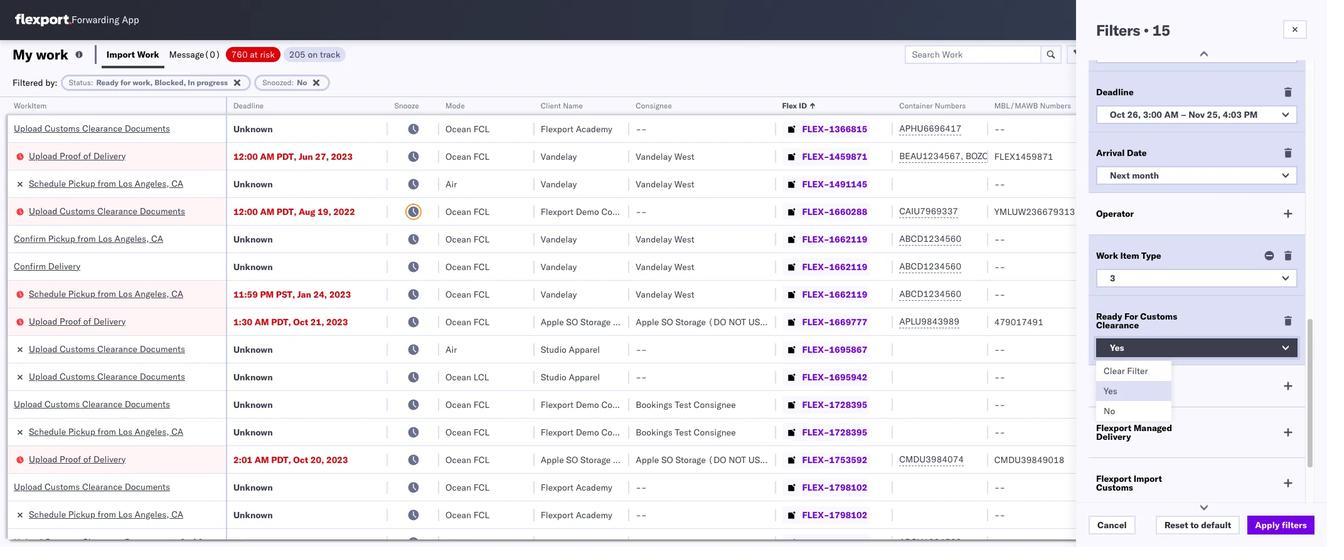 Task type: describe. For each thing, give the bounding box(es) containing it.
schedule pickup from los angeles, ca button
[[29, 288, 183, 301]]

numbers for mbl/mawb numbers
[[1040, 101, 1071, 110]]

3 flex-1662119 from the top
[[802, 289, 867, 300]]

4 flex- from the top
[[802, 206, 829, 217]]

3 abcd1234560 from the top
[[899, 289, 961, 300]]

1 flexport demo consignee from the top
[[541, 206, 643, 217]]

oct 26, 3:00 am – nov 25, 4:03 pm button
[[1096, 105, 1298, 124]]

choi
[[1216, 289, 1235, 300]]

default
[[1201, 520, 1231, 531]]

cmdu3984074
[[899, 454, 964, 466]]

2 1728395 from the top
[[829, 427, 867, 438]]

apparel for air
[[569, 344, 600, 355]]

3 schedule pickup from los angeles, ca from the top
[[29, 426, 183, 438]]

3 resize handle column header from the left
[[424, 97, 439, 548]]

1 gaurav jawla from the top
[[1177, 179, 1229, 190]]

confirm pickup from los angeles, ca link
[[14, 232, 163, 245]]

los inside button
[[98, 233, 112, 244]]

1 bookings from the top
[[636, 399, 673, 411]]

1753592
[[829, 455, 867, 466]]

6 unknown from the top
[[233, 372, 273, 383]]

1662119 for confirm pickup from los angeles, ca
[[829, 234, 867, 245]]

1:30
[[233, 317, 252, 328]]

caiu7969337
[[899, 206, 958, 217]]

5 fcl from the top
[[474, 261, 489, 273]]

flexport inside flexport import customs
[[1096, 474, 1131, 485]]

3 ocean from the top
[[446, 206, 471, 217]]

10 flex- from the top
[[802, 372, 829, 383]]

flex-1662119 for confirm pickup from los angeles, ca
[[802, 234, 867, 245]]

beau1234567, bozo1234565, tcnu1234565
[[899, 151, 1093, 162]]

am for 2:01 am pdt, oct 20, 2023
[[255, 455, 269, 466]]

client name
[[541, 101, 583, 110]]

26,
[[1127, 109, 1141, 120]]

upload proof of delivery for 12:00 am pdt, jun 27, 2023
[[29, 150, 126, 162]]

clear
[[1104, 366, 1125, 377]]

flex-1459871
[[802, 151, 867, 162]]

pdt, for 19,
[[277, 206, 296, 217]]

batch action button
[[1237, 45, 1319, 64]]

clearance inside ready for customs clearance
[[1096, 320, 1139, 331]]

11 ocean fcl from the top
[[446, 482, 489, 493]]

jun
[[299, 151, 313, 162]]

schedule for third schedule pickup from los angeles, ca link from the bottom of the page
[[29, 288, 66, 300]]

mbl/mawb numbers
[[994, 101, 1071, 110]]

forwarding app
[[72, 14, 139, 26]]

6 flex- from the top
[[802, 261, 829, 273]]

pickup for confirm pickup from los angeles, ca link
[[48, 233, 75, 244]]

confirm delivery link
[[14, 260, 80, 273]]

14 flex- from the top
[[802, 482, 829, 493]]

am for 1:30 am pdt, oct 21, 2023
[[255, 317, 269, 328]]

8 ocean from the top
[[446, 372, 471, 383]]

2 demo from the top
[[576, 399, 599, 411]]

2:01 am pdt, oct 20, 2023
[[233, 455, 348, 466]]

flex
[[782, 101, 797, 110]]

gaurav for confirm pickup from los angeles, ca
[[1177, 234, 1206, 245]]

11 flex- from the top
[[802, 399, 829, 411]]

batch action
[[1256, 49, 1311, 60]]

customs inside ready for customs clearance
[[1140, 311, 1177, 323]]

4 schedule pickup from los angeles, ca link from the top
[[29, 509, 183, 521]]

5 vandelay west from the top
[[636, 289, 694, 300]]

progress
[[197, 77, 228, 87]]

proof for 12:00 am pdt, jun 27, 2023
[[60, 150, 81, 162]]

filters
[[1096, 21, 1140, 40]]

exception type
[[1096, 381, 1160, 392]]

proof for 1:30 am pdt, oct 21, 2023
[[60, 316, 81, 327]]

12 fcl from the top
[[474, 510, 489, 521]]

flexport academy for upload customs clearance documents button associated with flex-1366815
[[541, 123, 612, 135]]

at
[[250, 49, 258, 60]]

confirm for confirm delivery
[[14, 261, 46, 272]]

4 fcl from the top
[[474, 234, 489, 245]]

1 flex-1798102 from the top
[[802, 482, 867, 493]]

(0)
[[204, 49, 221, 60]]

2 fcl from the top
[[474, 151, 489, 162]]

snooze
[[394, 101, 419, 110]]

2 ocean from the top
[[446, 151, 471, 162]]

10 ocean fcl from the top
[[446, 455, 489, 466]]

numbers for container numbers
[[935, 101, 966, 110]]

11 fcl from the top
[[474, 482, 489, 493]]

2 west from the top
[[674, 179, 694, 190]]

7 ocean from the top
[[446, 317, 471, 328]]

pickup for third schedule pickup from los angeles, ca link from the bottom of the page
[[68, 288, 95, 300]]

25,
[[1207, 109, 1221, 120]]

air for vandelay
[[446, 179, 457, 190]]

7 unknown from the top
[[233, 399, 273, 411]]

205 on track
[[289, 49, 340, 60]]

mode button
[[439, 99, 522, 111]]

1 jawla from the top
[[1208, 179, 1229, 190]]

2 flexport demo consignee from the top
[[541, 399, 643, 411]]

3 fcl from the top
[[474, 206, 489, 217]]

3 flexport demo consignee from the top
[[541, 427, 643, 438]]

205
[[289, 49, 305, 60]]

ready for customs clearance
[[1096, 311, 1177, 331]]

4 ocean from the top
[[446, 234, 471, 245]]

studio apparel for air
[[541, 344, 600, 355]]

resize handle column header for deadline
[[373, 97, 388, 548]]

studio for air
[[541, 344, 567, 355]]

upload proof of delivery for 1:30 am pdt, oct 21, 2023
[[29, 316, 126, 327]]

3 flex- from the top
[[802, 179, 829, 190]]

from inside confirm pickup from los angeles, ca link
[[77, 233, 96, 244]]

managed
[[1134, 423, 1172, 434]]

: for snoozed
[[292, 77, 294, 87]]

mode
[[446, 101, 465, 110]]

8 ocean fcl from the top
[[446, 399, 489, 411]]

workitem
[[14, 101, 47, 110]]

my work
[[13, 45, 68, 63]]

10 ocean from the top
[[446, 427, 471, 438]]

resize handle column header for mode
[[519, 97, 534, 548]]

4 unknown from the top
[[233, 261, 273, 273]]

los inside button
[[118, 288, 132, 300]]

3 ocean fcl from the top
[[446, 206, 489, 217]]

flex-1491145
[[802, 179, 867, 190]]

8 fcl from the top
[[474, 399, 489, 411]]

1 demo from the top
[[576, 206, 599, 217]]

on
[[308, 49, 318, 60]]

479017491
[[994, 317, 1043, 328]]

mbl/mawb
[[994, 101, 1038, 110]]

list box containing clear filter
[[1096, 361, 1171, 422]]

gaurav jawla for confirm delivery
[[1177, 261, 1229, 273]]

1 ocean from the top
[[446, 123, 471, 135]]

month
[[1132, 170, 1159, 181]]

snoozed
[[262, 77, 292, 87]]

snoozed : no
[[262, 77, 307, 87]]

3 of from the top
[[83, 454, 91, 465]]

3 academy from the top
[[576, 510, 612, 521]]

client
[[541, 101, 561, 110]]

upload proof of delivery link for 1:30
[[29, 315, 126, 328]]

abcd1234560 for confirm delivery
[[899, 261, 961, 272]]

0 vertical spatial type
[[1141, 250, 1161, 262]]

10 unknown from the top
[[233, 510, 273, 521]]

12:00 for 12:00 am pdt, aug 19, 2022
[[233, 206, 258, 217]]

upload proof of delivery link for 12:00
[[29, 150, 126, 162]]

angeles, inside confirm pickup from los angeles, ca link
[[114, 233, 149, 244]]

7 ocean fcl from the top
[[446, 317, 489, 328]]

forwarding app link
[[15, 14, 139, 26]]

mbl/mawb numbers button
[[988, 99, 1158, 111]]

lcl
[[474, 372, 489, 383]]

3 upload proof of delivery from the top
[[29, 454, 126, 465]]

7 flex- from the top
[[802, 289, 829, 300]]

omkar
[[1177, 123, 1204, 135]]

2023 for 11:59 pm pst, jan 24, 2023
[[329, 289, 351, 300]]

1662119 for confirm delivery
[[829, 261, 867, 273]]

5 ocean fcl from the top
[[446, 261, 489, 273]]

consignee inside button
[[636, 101, 672, 110]]

confirm delivery
[[14, 261, 80, 272]]

8 unknown from the top
[[233, 427, 273, 438]]

apply filters
[[1255, 520, 1307, 531]]

5 unknown from the top
[[233, 344, 273, 355]]

1 gaurav from the top
[[1177, 179, 1206, 190]]

oct 26, 3:00 am – nov 25, 4:03 pm
[[1110, 109, 1258, 120]]

flex id button
[[776, 99, 880, 111]]

confirm pickup from los angeles, ca
[[14, 233, 163, 244]]

delivery inside "button"
[[48, 261, 80, 272]]

20,
[[310, 455, 324, 466]]

1 ocean fcl from the top
[[446, 123, 489, 135]]

2 vandelay west from the top
[[636, 179, 694, 190]]

message
[[169, 49, 204, 60]]

1 vertical spatial yes
[[1104, 386, 1117, 397]]

reset to default
[[1164, 520, 1231, 531]]

work inside button
[[137, 49, 159, 60]]

pst,
[[276, 289, 295, 300]]

angeles, inside schedule pickup from los angeles, ca button
[[135, 288, 169, 300]]

workitem button
[[8, 99, 213, 111]]

schedule for first schedule pickup from los angeles, ca link from the top of the page
[[29, 178, 66, 189]]

6 fcl from the top
[[474, 289, 489, 300]]

6 ocean from the top
[[446, 289, 471, 300]]

pdt, for 21,
[[271, 317, 291, 328]]

delivery for upload proof of delivery link related to 12:00
[[93, 150, 126, 162]]

6 ocean fcl from the top
[[446, 289, 489, 300]]

flex-1695942
[[802, 372, 867, 383]]

4 vandelay west from the top
[[636, 261, 694, 273]]

am for 12:00 am pdt, aug 19, 2022
[[260, 206, 274, 217]]

1 vertical spatial operator
[[1096, 208, 1134, 220]]

deadline inside button
[[233, 101, 264, 110]]

id
[[799, 101, 807, 110]]

filters • 15
[[1096, 21, 1170, 40]]

status : ready for work, blocked, in progress
[[69, 77, 228, 87]]

2 schedule pickup from los angeles, ca link from the top
[[29, 288, 183, 300]]

flex-1669777
[[802, 317, 867, 328]]

1 unknown from the top
[[233, 123, 273, 135]]

3 demo from the top
[[576, 427, 599, 438]]

3
[[1110, 273, 1115, 284]]

2 flex-1728395 from the top
[[802, 427, 867, 438]]

savant
[[1206, 123, 1233, 135]]

apparel for ocean lcl
[[569, 372, 600, 383]]

flex id
[[782, 101, 807, 110]]

jaehyung
[[1177, 289, 1214, 300]]

2023 for 12:00 am pdt, jun 27, 2023
[[331, 151, 353, 162]]

11:59
[[233, 289, 258, 300]]

ca inside button
[[151, 233, 163, 244]]

5 west from the top
[[674, 289, 694, 300]]

1366815
[[829, 123, 867, 135]]

flex-1695867
[[802, 344, 867, 355]]

1 fcl from the top
[[474, 123, 489, 135]]

9 ocean from the top
[[446, 399, 471, 411]]

–
[[1181, 109, 1186, 120]]

consignee button
[[630, 99, 763, 111]]

24,
[[313, 289, 327, 300]]

pickup for fourth schedule pickup from los angeles, ca link from the top
[[68, 509, 95, 520]]

2:01
[[233, 455, 252, 466]]

9 fcl from the top
[[474, 427, 489, 438]]

my
[[13, 45, 33, 63]]

from inside schedule pickup from los angeles, ca button
[[98, 288, 116, 300]]

9 unknown from the top
[[233, 482, 273, 493]]

flex1459871
[[994, 151, 1053, 162]]

2023 for 1:30 am pdt, oct 21, 2023
[[326, 317, 348, 328]]

19,
[[317, 206, 331, 217]]

academy for upload customs clearance documents button related to flex-1798102
[[576, 482, 612, 493]]

13 ocean from the top
[[446, 510, 471, 521]]



Task type: locate. For each thing, give the bounding box(es) containing it.
2022
[[333, 206, 355, 217]]

next
[[1110, 170, 1130, 181]]

confirm
[[14, 233, 46, 244], [14, 261, 46, 272]]

risk
[[260, 49, 275, 60]]

2 vertical spatial of
[[83, 454, 91, 465]]

3 vandelay west from the top
[[636, 234, 694, 245]]

flex-1660288
[[802, 206, 867, 217]]

2023 right the 24,
[[329, 289, 351, 300]]

consignee
[[636, 101, 672, 110], [601, 206, 643, 217], [601, 399, 643, 411], [694, 399, 736, 411], [601, 427, 643, 438], [694, 427, 736, 438]]

1 horizontal spatial operator
[[1177, 101, 1207, 110]]

am inside oct 26, 3:00 am – nov 25, 4:03 pm button
[[1164, 109, 1179, 120]]

2 vertical spatial upload proof of delivery
[[29, 454, 126, 465]]

2 vertical spatial test
[[675, 427, 691, 438]]

1 vertical spatial 1728395
[[829, 427, 867, 438]]

yes button
[[1096, 339, 1298, 358]]

gaurav jawla for confirm pickup from los angeles, ca
[[1177, 234, 1229, 245]]

13 flex- from the top
[[802, 455, 829, 466]]

0 vertical spatial no
[[297, 77, 307, 87]]

1 vertical spatial test
[[675, 399, 691, 411]]

1 numbers from the left
[[935, 101, 966, 110]]

1695942
[[829, 372, 867, 383]]

name
[[563, 101, 583, 110]]

1:30 am pdt, oct 21, 2023
[[233, 317, 348, 328]]

pickup for second schedule pickup from los angeles, ca link from the bottom
[[68, 426, 95, 438]]

oct left 21,
[[293, 317, 308, 328]]

0 horizontal spatial :
[[91, 77, 93, 87]]

: up workitem button
[[91, 77, 93, 87]]

4 west from the top
[[674, 261, 694, 273]]

schedule for second schedule pickup from los angeles, ca link from the bottom
[[29, 426, 66, 438]]

container
[[899, 101, 933, 110]]

arrival
[[1096, 147, 1125, 159]]

upload proof of delivery button for 1:30 am pdt, oct 21, 2023
[[29, 315, 126, 329]]

work,
[[133, 77, 153, 87]]

demo
[[576, 206, 599, 217], [576, 399, 599, 411], [576, 427, 599, 438]]

pdt, left "jun"
[[277, 151, 296, 162]]

flex-1459871 button
[[782, 148, 870, 165], [782, 148, 870, 165]]

1 vandelay west from the top
[[636, 151, 694, 162]]

am for 12:00 am pdt, jun 27, 2023
[[260, 151, 274, 162]]

1 12:00 from the top
[[233, 151, 258, 162]]

resize handle column header for consignee
[[761, 97, 776, 548]]

upload customs clearance documents button for flex-1728395
[[14, 398, 170, 412]]

0 horizontal spatial no
[[297, 77, 307, 87]]

11 resize handle column header from the left
[[1295, 97, 1310, 548]]

next month
[[1110, 170, 1159, 181]]

0 vertical spatial upload proof of delivery link
[[29, 150, 126, 162]]

4 resize handle column header from the left
[[519, 97, 534, 548]]

0 vertical spatial gaurav
[[1177, 179, 1206, 190]]

1 vertical spatial type
[[1140, 381, 1160, 392]]

12:00 for 12:00 am pdt, jun 27, 2023
[[233, 151, 258, 162]]

3 upload proof of delivery button from the top
[[29, 453, 126, 467]]

1 vertical spatial deadline
[[233, 101, 264, 110]]

import up for
[[107, 49, 135, 60]]

7 fcl from the top
[[474, 317, 489, 328]]

1 horizontal spatial pm
[[1244, 109, 1258, 120]]

2 bookings from the top
[[636, 427, 673, 438]]

gaurav up the jaehyung
[[1177, 261, 1206, 273]]

0 vertical spatial demo
[[576, 206, 599, 217]]

0 vertical spatial pm
[[1244, 109, 1258, 120]]

1 vertical spatial work
[[1096, 250, 1118, 262]]

0 vertical spatial flex-1798102
[[802, 482, 867, 493]]

2 vertical spatial gaurav
[[1177, 261, 1206, 273]]

flex-1728395 down the flex-1695942
[[802, 399, 867, 411]]

filtered by:
[[13, 77, 57, 88]]

file exception
[[1112, 49, 1171, 60]]

import down flexport managed delivery
[[1134, 474, 1162, 485]]

delivery inside flexport managed delivery
[[1096, 432, 1131, 443]]

gaurav jawla down omkar savant
[[1177, 179, 1229, 190]]

2 of from the top
[[83, 316, 91, 327]]

1 vertical spatial ready
[[1096, 311, 1122, 323]]

type right item
[[1141, 250, 1161, 262]]

flexport inside flexport managed delivery
[[1096, 423, 1131, 434]]

1491145
[[829, 179, 867, 190]]

pdt, down pst,
[[271, 317, 291, 328]]

resize handle column header for flex id
[[878, 97, 893, 548]]

pdt, for 27,
[[277, 151, 296, 162]]

2 12:00 from the top
[[233, 206, 258, 217]]

0 vertical spatial of
[[83, 150, 91, 162]]

: up deadline button
[[292, 77, 294, 87]]

gaurav for confirm delivery
[[1177, 261, 1206, 273]]

0 vertical spatial bookings
[[636, 399, 673, 411]]

1 vertical spatial air
[[446, 344, 457, 355]]

jan
[[297, 289, 311, 300]]

Search Work text field
[[905, 45, 1041, 64]]

12:00 left aug
[[233, 206, 258, 217]]

schedule pickup from los angeles, ca link
[[29, 177, 183, 190], [29, 288, 183, 300], [29, 426, 183, 438], [29, 509, 183, 521]]

1 horizontal spatial ready
[[1096, 311, 1122, 323]]

2 vertical spatial 1662119
[[829, 289, 867, 300]]

import work
[[107, 49, 159, 60]]

no up deadline button
[[297, 77, 307, 87]]

1459871
[[829, 151, 867, 162]]

track
[[320, 49, 340, 60]]

confirm pickup from los angeles, ca button
[[14, 232, 163, 246]]

1 academy from the top
[[576, 123, 612, 135]]

1 vertical spatial abcd1234560
[[899, 261, 961, 272]]

oct inside oct 26, 3:00 am – nov 25, 4:03 pm button
[[1110, 109, 1125, 120]]

5 flex- from the top
[[802, 234, 829, 245]]

-
[[636, 123, 641, 135], [641, 123, 647, 135], [994, 123, 1000, 135], [1000, 123, 1005, 135], [994, 179, 1000, 190], [1000, 179, 1005, 190], [636, 206, 641, 217], [641, 206, 647, 217], [994, 234, 1000, 245], [1000, 234, 1005, 245], [994, 261, 1000, 273], [1000, 261, 1005, 273], [994, 289, 1000, 300], [1000, 289, 1005, 300], [1237, 289, 1243, 300], [636, 344, 641, 355], [641, 344, 647, 355], [994, 344, 1000, 355], [1000, 344, 1005, 355], [636, 372, 641, 383], [641, 372, 647, 383], [994, 372, 1000, 383], [1000, 372, 1005, 383], [994, 399, 1000, 411], [1000, 399, 1005, 411], [994, 427, 1000, 438], [1000, 427, 1005, 438], [636, 482, 641, 493], [641, 482, 647, 493], [994, 482, 1000, 493], [1000, 482, 1005, 493], [636, 510, 641, 521], [641, 510, 647, 521], [994, 510, 1000, 521], [1000, 510, 1005, 521]]

0 vertical spatial studio
[[541, 344, 567, 355]]

12:00 am pdt, jun 27, 2023
[[233, 151, 353, 162]]

1 vertical spatial upload proof of delivery button
[[29, 315, 126, 329]]

1 vertical spatial bookings
[[636, 427, 673, 438]]

3 proof from the top
[[60, 454, 81, 465]]

5 resize handle column header from the left
[[614, 97, 630, 548]]

flex-1491145 button
[[782, 175, 870, 193], [782, 175, 870, 193]]

abcd1234560 for confirm pickup from los angeles, ca
[[899, 233, 961, 245]]

0 vertical spatial test
[[1245, 289, 1262, 300]]

12 ocean fcl from the top
[[446, 510, 489, 521]]

2 vertical spatial abcd1234560
[[899, 289, 961, 300]]

1 vertical spatial gaurav jawla
[[1177, 234, 1229, 245]]

gaurav right month on the top right
[[1177, 179, 1206, 190]]

list box
[[1096, 361, 1171, 422]]

confirm delivery button
[[14, 260, 80, 274]]

of for 1:30 am pdt, oct 21, 2023
[[83, 316, 91, 327]]

2 bookings test consignee from the top
[[636, 427, 736, 438]]

2 vertical spatial demo
[[576, 427, 599, 438]]

ymluw236679313
[[994, 206, 1075, 217]]

3 schedule pickup from los angeles, ca link from the top
[[29, 426, 183, 438]]

2023 right 21,
[[326, 317, 348, 328]]

2 1798102 from the top
[[829, 510, 867, 521]]

upload customs clearance documents
[[14, 123, 170, 134], [29, 205, 185, 217], [29, 344, 185, 355], [29, 371, 185, 382], [14, 399, 170, 410], [14, 482, 170, 493]]

flexport. image
[[15, 14, 72, 26]]

deadline
[[1096, 87, 1134, 98], [233, 101, 264, 110]]

2 vertical spatial flex-1662119
[[802, 289, 867, 300]]

jawla for confirm pickup from los angeles, ca
[[1208, 234, 1229, 245]]

ocean lcl
[[446, 372, 489, 383]]

1 vertical spatial flexport demo consignee
[[541, 399, 643, 411]]

1 studio apparel from the top
[[541, 344, 600, 355]]

gaurav jawla up 3 button at the right
[[1177, 234, 1229, 245]]

0 vertical spatial air
[[446, 179, 457, 190]]

flex-1728395 button
[[782, 396, 870, 414], [782, 396, 870, 414], [782, 424, 870, 441], [782, 424, 870, 441]]

work
[[137, 49, 159, 60], [1096, 250, 1118, 262]]

27,
[[315, 151, 329, 162]]

1 horizontal spatial work
[[1096, 250, 1118, 262]]

1 of from the top
[[83, 150, 91, 162]]

operator
[[1177, 101, 1207, 110], [1096, 208, 1134, 220]]

0 vertical spatial 1662119
[[829, 234, 867, 245]]

2 vertical spatial oct
[[293, 455, 308, 466]]

1 proof from the top
[[60, 150, 81, 162]]

numbers inside "button"
[[935, 101, 966, 110]]

0 vertical spatial yes
[[1110, 343, 1124, 354]]

delivery for upload proof of delivery link related to 1:30
[[93, 316, 126, 327]]

:
[[91, 77, 93, 87], [292, 77, 294, 87]]

2 : from the left
[[292, 77, 294, 87]]

resize handle column header
[[211, 97, 226, 548], [373, 97, 388, 548], [424, 97, 439, 548], [519, 97, 534, 548], [614, 97, 630, 548], [761, 97, 776, 548], [878, 97, 893, 548], [973, 97, 988, 548], [1156, 97, 1171, 548], [1251, 97, 1266, 548], [1295, 97, 1310, 548]]

2 1662119 from the top
[[829, 261, 867, 273]]

client name button
[[534, 99, 617, 111]]

1 schedule pickup from los angeles, ca link from the top
[[29, 177, 183, 190]]

action
[[1283, 49, 1311, 60]]

2 vertical spatial academy
[[576, 510, 612, 521]]

2 unknown from the top
[[233, 179, 273, 190]]

resize handle column header for container numbers
[[973, 97, 988, 548]]

3 flexport academy from the top
[[541, 510, 612, 521]]

0 vertical spatial oct
[[1110, 109, 1125, 120]]

flexport academy for upload customs clearance documents button related to flex-1798102
[[541, 482, 612, 493]]

confirm for confirm pickup from los angeles, ca
[[14, 233, 46, 244]]

3 gaurav from the top
[[1177, 261, 1206, 273]]

1 flex- from the top
[[802, 123, 829, 135]]

0 vertical spatial 1728395
[[829, 399, 867, 411]]

for
[[1124, 311, 1138, 323]]

1728395 down 1695942
[[829, 399, 867, 411]]

21,
[[310, 317, 324, 328]]

1 vertical spatial apparel
[[569, 372, 600, 383]]

studio for ocean lcl
[[541, 372, 567, 383]]

2023 right 20,
[[326, 455, 348, 466]]

studio
[[541, 344, 567, 355], [541, 372, 567, 383]]

numbers inside button
[[1040, 101, 1071, 110]]

gaurav jawla up the jaehyung
[[1177, 261, 1229, 273]]

customs inside flexport import customs
[[1096, 483, 1133, 494]]

am left aug
[[260, 206, 274, 217]]

2 vertical spatial proof
[[60, 454, 81, 465]]

: for status
[[91, 77, 93, 87]]

numbers right mbl/mawb on the top right
[[1040, 101, 1071, 110]]

2023 for 2:01 am pdt, oct 20, 2023
[[326, 455, 348, 466]]

1 abcd1234560 from the top
[[899, 233, 961, 245]]

10 resize handle column header from the left
[[1251, 97, 1266, 548]]

1 1798102 from the top
[[829, 482, 867, 493]]

0 vertical spatial academy
[[576, 123, 612, 135]]

pickup inside schedule pickup from los angeles, ca button
[[68, 288, 95, 300]]

8 flex- from the top
[[802, 317, 829, 328]]

beau1234567,
[[899, 151, 963, 162]]

1662119
[[829, 234, 867, 245], [829, 261, 867, 273], [829, 289, 867, 300]]

for
[[120, 77, 131, 87]]

not
[[633, 317, 651, 328], [729, 317, 746, 328], [633, 455, 651, 466], [729, 455, 746, 466]]

pickup for first schedule pickup from los angeles, ca link from the top of the page
[[68, 178, 95, 189]]

delivery for 3rd upload proof of delivery link
[[93, 454, 126, 465]]

2 vertical spatial jawla
[[1208, 261, 1229, 273]]

0 vertical spatial operator
[[1177, 101, 1207, 110]]

schedule pickup from los angeles, ca
[[29, 178, 183, 189], [29, 288, 183, 300], [29, 426, 183, 438], [29, 509, 183, 520]]

760 at risk
[[231, 49, 275, 60]]

0 horizontal spatial ready
[[96, 77, 119, 87]]

status
[[69, 77, 91, 87]]

2 flexport academy from the top
[[541, 482, 612, 493]]

2 flex- from the top
[[802, 151, 829, 162]]

yes inside "button"
[[1110, 343, 1124, 354]]

am left –
[[1164, 109, 1179, 120]]

2023 right 27,
[[331, 151, 353, 162]]

1 confirm from the top
[[14, 233, 46, 244]]

of for 12:00 am pdt, jun 27, 2023
[[83, 150, 91, 162]]

1 vertical spatial no
[[1104, 406, 1115, 417]]

ca
[[171, 178, 183, 189], [151, 233, 163, 244], [171, 288, 183, 300], [171, 426, 183, 438], [171, 509, 183, 520]]

flex-1366815
[[802, 123, 867, 135]]

4 schedule pickup from los angeles, ca from the top
[[29, 509, 183, 520]]

jawla up 3 button at the right
[[1208, 234, 1229, 245]]

2 vertical spatial flexport academy
[[541, 510, 612, 521]]

1 flex-1728395 from the top
[[802, 399, 867, 411]]

yes up "clear" on the bottom right of the page
[[1110, 343, 1124, 354]]

exception
[[1096, 381, 1138, 392]]

1 vertical spatial studio
[[541, 372, 567, 383]]

0 vertical spatial bookings test consignee
[[636, 399, 736, 411]]

bookings
[[636, 399, 673, 411], [636, 427, 673, 438]]

1 vertical spatial import
[[1134, 474, 1162, 485]]

air for studio apparel
[[446, 344, 457, 355]]

12:00 left "jun"
[[233, 151, 258, 162]]

flexport
[[541, 123, 574, 135], [541, 206, 574, 217], [541, 399, 574, 411], [1096, 423, 1131, 434], [541, 427, 574, 438], [1096, 474, 1131, 485], [541, 482, 574, 493], [541, 510, 574, 521]]

cmdu39849018
[[994, 455, 1064, 466]]

flex-1662119 for confirm delivery
[[802, 261, 867, 273]]

1 vertical spatial oct
[[293, 317, 308, 328]]

12 ocean from the top
[[446, 482, 471, 493]]

1 vertical spatial upload proof of delivery
[[29, 316, 126, 327]]

flex-1728395 up flex-1753592
[[802, 427, 867, 438]]

0 vertical spatial abcd1234560
[[899, 233, 961, 245]]

1 vertical spatial 1798102
[[829, 510, 867, 521]]

pdt, for 20,
[[271, 455, 291, 466]]

1 1728395 from the top
[[829, 399, 867, 411]]

1 vertical spatial confirm
[[14, 261, 46, 272]]

0 vertical spatial 12:00
[[233, 151, 258, 162]]

yes down "clear" on the bottom right of the page
[[1104, 386, 1117, 397]]

upload customs clearance documents button for flex-1366815
[[14, 122, 170, 136]]

schedule inside button
[[29, 288, 66, 300]]

2 vertical spatial gaurav jawla
[[1177, 261, 1229, 273]]

upload proof of delivery button for 12:00 am pdt, jun 27, 2023
[[29, 150, 126, 163]]

oct for flex-1753592
[[293, 455, 308, 466]]

work up status : ready for work, blocked, in progress
[[137, 49, 159, 60]]

am right the "2:01" at the left
[[255, 455, 269, 466]]

blocked,
[[154, 77, 186, 87]]

upload customs clearance documents button for flex-1798102
[[14, 481, 170, 495]]

type down filter
[[1140, 381, 1160, 392]]

studio apparel
[[541, 344, 600, 355], [541, 372, 600, 383]]

1 vertical spatial flexport academy
[[541, 482, 612, 493]]

tcnu1234565
[[1032, 151, 1093, 162]]

no down exception
[[1104, 406, 1115, 417]]

0 vertical spatial jawla
[[1208, 179, 1229, 190]]

pm inside button
[[1244, 109, 1258, 120]]

0 vertical spatial flexport academy
[[541, 123, 612, 135]]

academy for upload customs clearance documents button associated with flex-1366815
[[576, 123, 612, 135]]

bozo1234565,
[[966, 151, 1030, 162]]

deadline button
[[227, 99, 375, 111]]

resize handle column header for client name
[[614, 97, 630, 548]]

1 schedule pickup from los angeles, ca from the top
[[29, 178, 183, 189]]

3 unknown from the top
[[233, 234, 273, 245]]

0 vertical spatial flexport demo consignee
[[541, 206, 643, 217]]

7 resize handle column header from the left
[[878, 97, 893, 548]]

pm left pst,
[[260, 289, 274, 300]]

date
[[1127, 147, 1147, 159]]

10 fcl from the top
[[474, 455, 489, 466]]

file
[[1112, 49, 1128, 60]]

1 horizontal spatial deadline
[[1096, 87, 1134, 98]]

0 vertical spatial deadline
[[1096, 87, 1134, 98]]

Search Shipments (/) text field
[[1087, 11, 1208, 29]]

pickup
[[68, 178, 95, 189], [48, 233, 75, 244], [68, 288, 95, 300], [68, 426, 95, 438], [68, 509, 95, 520]]

deadline up 26,
[[1096, 87, 1134, 98]]

1 vertical spatial flex-1798102
[[802, 510, 867, 521]]

1 west from the top
[[674, 151, 694, 162]]

1 horizontal spatial import
[[1134, 474, 1162, 485]]

pdt, left aug
[[277, 206, 296, 217]]

3 jawla from the top
[[1208, 261, 1229, 273]]

15 flex- from the top
[[802, 510, 829, 521]]

schedule for fourth schedule pickup from los angeles, ca link from the top
[[29, 509, 66, 520]]

2 vertical spatial upload proof of delivery link
[[29, 453, 126, 466]]

numbers up aphu6696417 at right
[[935, 101, 966, 110]]

3 1662119 from the top
[[829, 289, 867, 300]]

2 academy from the top
[[576, 482, 612, 493]]

pm right 4:03
[[1244, 109, 1258, 120]]

8 resize handle column header from the left
[[973, 97, 988, 548]]

1 vertical spatial jawla
[[1208, 234, 1229, 245]]

jawla
[[1208, 179, 1229, 190], [1208, 234, 1229, 245], [1208, 261, 1229, 273]]

1 vertical spatial 1662119
[[829, 261, 867, 273]]

test
[[1245, 289, 1262, 300], [675, 399, 691, 411], [675, 427, 691, 438]]

1728395 up 1753592
[[829, 427, 867, 438]]

oct left 26,
[[1110, 109, 1125, 120]]

2 abcd1234560 from the top
[[899, 261, 961, 272]]

2 upload proof of delivery link from the top
[[29, 315, 126, 328]]

1 vertical spatial flex-1662119
[[802, 261, 867, 273]]

0 vertical spatial apparel
[[569, 344, 600, 355]]

app
[[122, 14, 139, 26]]

9 ocean fcl from the top
[[446, 427, 489, 438]]

upload proof of delivery button
[[29, 150, 126, 163], [29, 315, 126, 329], [29, 453, 126, 467]]

work left item
[[1096, 250, 1118, 262]]

jawla for confirm delivery
[[1208, 261, 1229, 273]]

aphu6696417
[[899, 123, 961, 134]]

0 horizontal spatial work
[[137, 49, 159, 60]]

import work button
[[102, 40, 164, 68]]

1 studio from the top
[[541, 344, 567, 355]]

gaurav up 3 button at the right
[[1177, 234, 1206, 245]]

unknown
[[233, 123, 273, 135], [233, 179, 273, 190], [233, 234, 273, 245], [233, 261, 273, 273], [233, 344, 273, 355], [233, 372, 273, 383], [233, 399, 273, 411], [233, 427, 273, 438], [233, 482, 273, 493], [233, 510, 273, 521]]

flex-1366815 button
[[782, 120, 870, 138], [782, 120, 870, 138]]

2 vertical spatial upload proof of delivery button
[[29, 453, 126, 467]]

am left "jun"
[[260, 151, 274, 162]]

jawla down savant
[[1208, 179, 1229, 190]]

2 resize handle column header from the left
[[373, 97, 388, 548]]

0 horizontal spatial numbers
[[935, 101, 966, 110]]

0 vertical spatial upload proof of delivery button
[[29, 150, 126, 163]]

1 bookings test consignee from the top
[[636, 399, 736, 411]]

2 jawla from the top
[[1208, 234, 1229, 245]]

oct for flex-1669777
[[293, 317, 308, 328]]

0 vertical spatial flex-1728395
[[802, 399, 867, 411]]

0 vertical spatial work
[[137, 49, 159, 60]]

0 vertical spatial ready
[[96, 77, 119, 87]]

2 confirm from the top
[[14, 261, 46, 272]]

0 horizontal spatial deadline
[[233, 101, 264, 110]]

1 vertical spatial proof
[[60, 316, 81, 327]]

container numbers button
[[893, 99, 976, 111]]

1 vertical spatial bookings test consignee
[[636, 427, 736, 438]]

jawla up choi
[[1208, 261, 1229, 273]]

resize handle column header for workitem
[[211, 97, 226, 548]]

1 horizontal spatial no
[[1104, 406, 1115, 417]]

pickup inside confirm pickup from los angeles, ca link
[[48, 233, 75, 244]]

pdt, left 20,
[[271, 455, 291, 466]]

oct left 20,
[[293, 455, 308, 466]]

flex-
[[802, 123, 829, 135], [802, 151, 829, 162], [802, 179, 829, 190], [802, 206, 829, 217], [802, 234, 829, 245], [802, 261, 829, 273], [802, 289, 829, 300], [802, 317, 829, 328], [802, 344, 829, 355], [802, 372, 829, 383], [802, 399, 829, 411], [802, 427, 829, 438], [802, 455, 829, 466], [802, 482, 829, 493], [802, 510, 829, 521]]

no inside list box
[[1104, 406, 1115, 417]]

1 horizontal spatial numbers
[[1040, 101, 1071, 110]]

ready inside ready for customs clearance
[[1096, 311, 1122, 323]]

import inside button
[[107, 49, 135, 60]]

4 ocean fcl from the top
[[446, 234, 489, 245]]

1 vertical spatial upload proof of delivery link
[[29, 315, 126, 328]]

2 schedule from the top
[[29, 288, 66, 300]]

1 vertical spatial gaurav
[[1177, 234, 1206, 245]]

am right 1:30
[[255, 317, 269, 328]]

0 vertical spatial upload proof of delivery
[[29, 150, 126, 162]]

0 vertical spatial flex-1662119
[[802, 234, 867, 245]]

0 vertical spatial studio apparel
[[541, 344, 600, 355]]

2 studio from the top
[[541, 372, 567, 383]]

0 horizontal spatial import
[[107, 49, 135, 60]]

2 flex-1798102 from the top
[[802, 510, 867, 521]]

ca inside button
[[171, 288, 183, 300]]

0 horizontal spatial pm
[[260, 289, 274, 300]]

jaehyung choi - test destination age
[[1177, 289, 1327, 300]]

confirm inside "button"
[[14, 261, 46, 272]]

2 flex-1662119 from the top
[[802, 261, 867, 273]]

5 ocean from the top
[[446, 261, 471, 273]]

import inside flexport import customs
[[1134, 474, 1162, 485]]

resize handle column header for mbl/mawb numbers
[[1156, 97, 1171, 548]]

apply
[[1255, 520, 1280, 531]]

11 ocean from the top
[[446, 455, 471, 466]]

0 vertical spatial proof
[[60, 150, 81, 162]]

confirm inside button
[[14, 233, 46, 244]]

flex-1753592
[[802, 455, 867, 466]]

2 ocean fcl from the top
[[446, 151, 489, 162]]

2 schedule pickup from los angeles, ca from the top
[[29, 288, 183, 300]]

aug
[[299, 206, 315, 217]]

3 west from the top
[[674, 234, 694, 245]]

2 vertical spatial flexport demo consignee
[[541, 427, 643, 438]]

studio apparel for ocean lcl
[[541, 372, 600, 383]]

deadline down snoozed
[[233, 101, 264, 110]]

1 vertical spatial demo
[[576, 399, 599, 411]]

1 horizontal spatial :
[[292, 77, 294, 87]]

0 vertical spatial import
[[107, 49, 135, 60]]

2 gaurav jawla from the top
[[1177, 234, 1229, 245]]

container numbers
[[899, 101, 966, 110]]



Task type: vqa. For each thing, say whether or not it's contained in the screenshot.
Ext. corresponding to Secondary contact number
no



